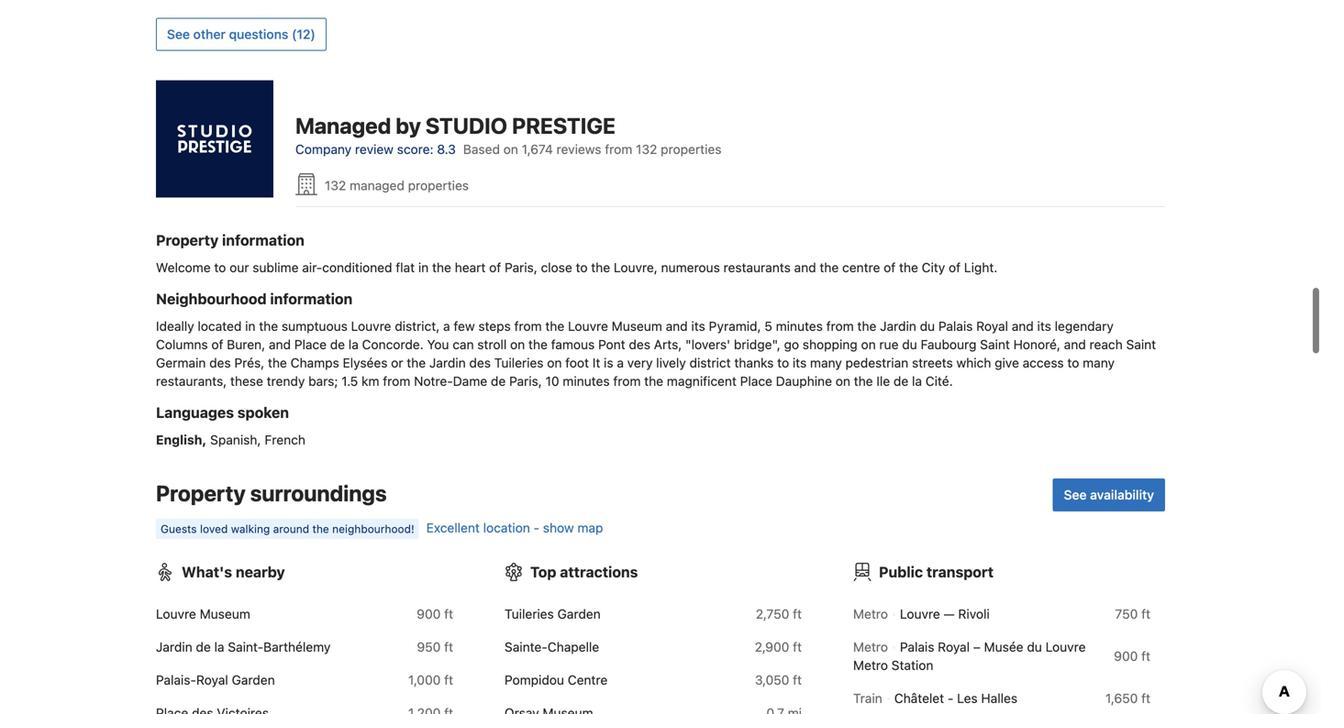 Task type: vqa. For each thing, say whether or not it's contained in the screenshot.
"Pompidou"
yes



Task type: describe. For each thing, give the bounding box(es) containing it.
conditioned
[[322, 260, 392, 275]]

louvre up concorde.
[[351, 319, 391, 334]]

palais-royal garden
[[156, 673, 275, 688]]

what's
[[182, 564, 232, 581]]

1,000
[[408, 673, 441, 688]]

louvre left '—'
[[900, 607, 941, 622]]

see other questions (12) button
[[156, 18, 327, 51]]

transport
[[927, 564, 994, 581]]

2 , from the left
[[257, 433, 261, 448]]

ft for jardin de la saint-barthélemy
[[444, 640, 453, 655]]

availability
[[1091, 488, 1155, 503]]

go
[[784, 337, 799, 353]]

welcome to our sublime  air-conditioned flat in the heart of paris, close to the louvre, numerous restaurants and the centre of the city of light.
[[156, 260, 998, 275]]

the right or
[[407, 356, 426, 371]]

elysées
[[343, 356, 388, 371]]

close
[[541, 260, 572, 275]]

royal inside ideally located in the sumptuous louvre district, a few steps from the louvre museum and its pyramid, 5 minutes from the jardin du palais royal and its legendary columns of buren, and place de la concorde. you can stroll on the famous pont des arts, "lovers' bridge", go shopping on rue du faubourg saint honoré, and reach saint germain des prés, the champs elysées or the jardin des tuileries on foot it is a very lively district thanks to its many pedestrian streets which give access to many restaurants, these trendy bars;  1.5 km from notre-dame de paris, 10 minutes from the magnificent place dauphine on the ile de la cité.
[[977, 319, 1009, 334]]

to down go
[[778, 356, 789, 371]]

few
[[454, 319, 475, 334]]

columns
[[156, 337, 208, 353]]

bars;
[[309, 374, 338, 389]]

rue
[[880, 337, 899, 353]]

map
[[578, 521, 603, 536]]

the left famous
[[529, 337, 548, 353]]

1 horizontal spatial des
[[469, 356, 491, 371]]

to right 'close'
[[576, 260, 588, 275]]

surroundings
[[250, 481, 387, 507]]

the up trendy
[[268, 356, 287, 371]]

0 horizontal spatial minutes
[[563, 374, 610, 389]]

foot
[[566, 356, 589, 371]]

of right "centre"
[[884, 260, 896, 275]]

our
[[230, 260, 249, 275]]

rivoli
[[959, 607, 990, 622]]

district
[[690, 356, 731, 371]]

from down or
[[383, 374, 411, 389]]

louvre inside palais royal – musée du louvre metro station
[[1046, 640, 1086, 655]]

metro for palais royal – musée du louvre metro station
[[854, 640, 888, 655]]

1 many from the left
[[810, 356, 842, 371]]

châtelet - les halles
[[895, 692, 1018, 707]]

on down pedestrian
[[836, 374, 851, 389]]

1,650 ft
[[1106, 692, 1151, 707]]

ft right 1,650
[[1142, 692, 1151, 707]]

0 horizontal spatial du
[[902, 337, 918, 353]]

2 horizontal spatial des
[[629, 337, 651, 353]]

to left 'our'
[[214, 260, 226, 275]]

see other questions (12)
[[167, 27, 316, 42]]

pompidou centre
[[505, 673, 608, 688]]

score:
[[397, 142, 434, 157]]

from right "steps"
[[514, 319, 542, 334]]

the left louvre,
[[591, 260, 610, 275]]

2,750 ft
[[756, 607, 802, 622]]

on up pedestrian
[[861, 337, 876, 353]]

1 horizontal spatial its
[[793, 356, 807, 371]]

see availability
[[1064, 488, 1155, 503]]

0 vertical spatial garden
[[558, 607, 601, 622]]

–
[[974, 640, 981, 655]]

on up 10
[[547, 356, 562, 371]]

questions
[[229, 27, 288, 42]]

barthélemy
[[264, 640, 331, 655]]

0 vertical spatial minutes
[[776, 319, 823, 334]]

to right the access
[[1068, 356, 1080, 371]]

0 horizontal spatial 900 ft
[[417, 607, 453, 622]]

châtelet
[[895, 692, 945, 707]]

the down very
[[644, 374, 664, 389]]

0 vertical spatial -
[[534, 521, 540, 536]]

numerous
[[661, 260, 720, 275]]

bridge",
[[734, 337, 781, 353]]

1 saint from the left
[[980, 337, 1010, 353]]

heart
[[455, 260, 486, 275]]

(12)
[[292, 27, 316, 42]]

very
[[628, 356, 653, 371]]

managed
[[350, 178, 405, 193]]

1 vertical spatial 900 ft
[[1114, 649, 1151, 665]]

guests
[[161, 523, 197, 536]]

neighbourhood!
[[332, 523, 415, 536]]

other
[[193, 27, 226, 42]]

see for see availability
[[1064, 488, 1087, 503]]

thanks
[[735, 356, 774, 371]]

train
[[854, 692, 883, 707]]

museum inside ideally located in the sumptuous louvre district, a few steps from the louvre museum and its pyramid, 5 minutes from the jardin du palais royal and its legendary columns of buren, and place de la concorde. you can stroll on the famous pont des arts, "lovers' bridge", go shopping on rue du faubourg saint honoré, and reach saint germain des prés, the champs elysées or the jardin des tuileries on foot it is a very lively district thanks to its many pedestrian streets which give access to many restaurants, these trendy bars;  1.5 km from notre-dame de paris, 10 minutes from the magnificent place dauphine on the ile de la cité.
[[612, 319, 663, 334]]

faubourg
[[921, 337, 977, 353]]

1 , from the left
[[202, 433, 207, 448]]

ft for palais-royal garden
[[444, 673, 453, 688]]

of inside ideally located in the sumptuous louvre district, a few steps from the louvre museum and its pyramid, 5 minutes from the jardin du palais royal and its legendary columns of buren, and place de la concorde. you can stroll on the famous pont des arts, "lovers' bridge", go shopping on rue du faubourg saint honoré, and reach saint germain des prés, the champs elysées or the jardin des tuileries on foot it is a very lively district thanks to its many pedestrian streets which give access to many restaurants, these trendy bars;  1.5 km from notre-dame de paris, 10 minutes from the magnificent place dauphine on the ile de la cité.
[[211, 337, 223, 353]]

2,900
[[755, 640, 790, 655]]

in inside ideally located in the sumptuous louvre district, a few steps from the louvre museum and its pyramid, 5 minutes from the jardin du palais royal and its legendary columns of buren, and place de la concorde. you can stroll on the famous pont des arts, "lovers' bridge", go shopping on rue du faubourg saint honoré, and reach saint germain des prés, the champs elysées or the jardin des tuileries on foot it is a very lively district thanks to its many pedestrian streets which give access to many restaurants, these trendy bars;  1.5 km from notre-dame de paris, 10 minutes from the magnificent place dauphine on the ile de la cité.
[[245, 319, 256, 334]]

sublime
[[253, 260, 299, 275]]

0 horizontal spatial place
[[294, 337, 327, 353]]

light.
[[964, 260, 998, 275]]

walking
[[231, 523, 270, 536]]

guests loved walking around the neighbourhood!
[[161, 523, 415, 536]]

and down legendary
[[1064, 337, 1086, 353]]

ft for sainte-chapelle
[[793, 640, 802, 655]]

dauphine
[[776, 374, 832, 389]]

spoken
[[238, 404, 289, 422]]

information for neighbourhood information
[[270, 291, 353, 308]]

managed by studio prestige company review score: 8.3 based on 1,674 reviews from 132 properties
[[296, 113, 722, 157]]

pedestrian
[[846, 356, 909, 371]]

welcome
[[156, 260, 211, 275]]

louvre up famous
[[568, 319, 608, 334]]

louvre down what's at the left of the page
[[156, 607, 196, 622]]

1 horizontal spatial du
[[920, 319, 935, 334]]

trendy
[[267, 374, 305, 389]]

review
[[355, 142, 394, 157]]

1 vertical spatial properties
[[408, 178, 469, 193]]

buren,
[[227, 337, 265, 353]]

"lovers'
[[686, 337, 731, 353]]

spanish
[[210, 433, 257, 448]]

1 vertical spatial 900
[[1114, 649, 1138, 665]]

du inside palais royal – musée du louvre metro station
[[1027, 640, 1042, 655]]

ft right 750
[[1142, 607, 1151, 622]]

metro for louvre — rivoli
[[854, 607, 888, 622]]

tuileries garden
[[505, 607, 601, 622]]

information for property information
[[222, 232, 305, 249]]

properties inside managed by studio prestige company review score: 8.3 based on 1,674 reviews from 132 properties
[[661, 142, 722, 157]]

—
[[944, 607, 955, 622]]

palais inside palais royal – musée du louvre metro station
[[900, 640, 935, 655]]

is
[[604, 356, 614, 371]]

pont
[[598, 337, 626, 353]]

2,900 ft
[[755, 640, 802, 655]]

3,050
[[755, 673, 790, 688]]

from down very
[[613, 374, 641, 389]]

property for property surroundings
[[156, 481, 246, 507]]

give
[[995, 356, 1020, 371]]

ft for pompidou centre
[[793, 673, 802, 688]]

access
[[1023, 356, 1064, 371]]

pyramid,
[[709, 319, 761, 334]]

les
[[957, 692, 978, 707]]

1 horizontal spatial la
[[349, 337, 359, 353]]

0 horizontal spatial garden
[[232, 673, 275, 688]]

nearby
[[236, 564, 285, 581]]

public
[[879, 564, 923, 581]]

by
[[396, 113, 421, 139]]

louvre,
[[614, 260, 658, 275]]

tuileries inside ideally located in the sumptuous louvre district, a few steps from the louvre museum and its pyramid, 5 minutes from the jardin du palais royal and its legendary columns of buren, and place de la concorde. you can stroll on the famous pont des arts, "lovers' bridge", go shopping on rue du faubourg saint honoré, and reach saint germain des prés, the champs elysées or the jardin des tuileries on foot it is a very lively district thanks to its many pedestrian streets which give access to many restaurants, these trendy bars;  1.5 km from notre-dame de paris, 10 minutes from the magnificent place dauphine on the ile de la cité.
[[494, 356, 544, 371]]

air-
[[302, 260, 322, 275]]

restaurants,
[[156, 374, 227, 389]]

the up famous
[[546, 319, 565, 334]]

streets
[[912, 356, 953, 371]]

2 many from the left
[[1083, 356, 1115, 371]]

1 vertical spatial 132
[[325, 178, 346, 193]]

the up buren,
[[259, 319, 278, 334]]



Task type: locate. For each thing, give the bounding box(es) containing it.
0 vertical spatial la
[[349, 337, 359, 353]]

132 managed properties
[[325, 178, 469, 193]]

0 horizontal spatial museum
[[200, 607, 250, 622]]

and up the arts,
[[666, 319, 688, 334]]

2 vertical spatial royal
[[196, 673, 228, 688]]

information up sublime
[[222, 232, 305, 249]]

0 horizontal spatial 900
[[417, 607, 441, 622]]

and up honoré,
[[1012, 319, 1034, 334]]

2 horizontal spatial royal
[[977, 319, 1009, 334]]

0 horizontal spatial royal
[[196, 673, 228, 688]]

la left cité.
[[912, 374, 922, 389]]

palais-
[[156, 673, 196, 688]]

ft right 950
[[444, 640, 453, 655]]

1 vertical spatial a
[[617, 356, 624, 371]]

notre-
[[414, 374, 453, 389]]

top attractions
[[530, 564, 638, 581]]

museum up pont
[[612, 319, 663, 334]]

2 horizontal spatial du
[[1027, 640, 1042, 655]]

property for property information
[[156, 232, 219, 249]]

1 horizontal spatial place
[[740, 374, 773, 389]]

jardin down you
[[429, 356, 466, 371]]

louvre — rivoli
[[900, 607, 990, 622]]

1 horizontal spatial museum
[[612, 319, 663, 334]]

0 vertical spatial see
[[167, 27, 190, 42]]

1 vertical spatial in
[[245, 319, 256, 334]]

excellent location - show map link
[[427, 521, 603, 536]]

property up welcome
[[156, 232, 219, 249]]

reviews
[[557, 142, 602, 157]]

1 vertical spatial see
[[1064, 488, 1087, 503]]

prés,
[[234, 356, 265, 371]]

2 horizontal spatial jardin
[[880, 319, 917, 334]]

jardin up palais-
[[156, 640, 192, 655]]

0 vertical spatial properties
[[661, 142, 722, 157]]

property
[[156, 232, 219, 249], [156, 481, 246, 507]]

, left french
[[257, 433, 261, 448]]

0 vertical spatial tuileries
[[494, 356, 544, 371]]

900 ft down 750 ft
[[1114, 649, 1151, 665]]

900 down 750
[[1114, 649, 1138, 665]]

legendary
[[1055, 319, 1114, 334]]

minutes down foot
[[563, 374, 610, 389]]

ft for louvre museum
[[444, 607, 453, 622]]

du right rue on the right top
[[902, 337, 918, 353]]

the up pedestrian
[[858, 319, 877, 334]]

2 vertical spatial du
[[1027, 640, 1042, 655]]

show
[[543, 521, 574, 536]]

centre
[[568, 673, 608, 688]]

english
[[156, 433, 202, 448]]

1,650
[[1106, 692, 1138, 707]]

managed
[[296, 113, 391, 139]]

1 vertical spatial -
[[948, 692, 954, 707]]

0 vertical spatial in
[[418, 260, 429, 275]]

and
[[794, 260, 816, 275], [666, 319, 688, 334], [1012, 319, 1034, 334], [269, 337, 291, 353], [1064, 337, 1086, 353]]

0 horizontal spatial palais
[[900, 640, 935, 655]]

on left 1,674
[[504, 142, 518, 157]]

restaurants
[[724, 260, 791, 275]]

jardin up rue on the right top
[[880, 319, 917, 334]]

des left prés, on the left of page
[[209, 356, 231, 371]]

and right buren,
[[269, 337, 291, 353]]

its up "lovers'
[[692, 319, 706, 334]]

the right 'around'
[[312, 523, 329, 536]]

la up elysées
[[349, 337, 359, 353]]

sumptuous
[[282, 319, 348, 334]]

- left show
[[534, 521, 540, 536]]

attractions
[[560, 564, 638, 581]]

it
[[593, 356, 601, 371]]

in up buren,
[[245, 319, 256, 334]]

0 horizontal spatial its
[[692, 319, 706, 334]]

1 horizontal spatial minutes
[[776, 319, 823, 334]]

1 horizontal spatial jardin
[[429, 356, 466, 371]]

0 vertical spatial property
[[156, 232, 219, 249]]

on right the stroll
[[510, 337, 525, 353]]

0 vertical spatial 900 ft
[[417, 607, 453, 622]]

jardin de la saint-barthélemy
[[156, 640, 331, 655]]

see
[[167, 27, 190, 42], [1064, 488, 1087, 503]]

excellent location - show map
[[427, 521, 603, 536]]

1 vertical spatial property
[[156, 481, 246, 507]]

132 right reviews
[[636, 142, 657, 157]]

from inside managed by studio prestige company review score: 8.3 based on 1,674 reviews from 132 properties
[[605, 142, 633, 157]]

0 vertical spatial royal
[[977, 319, 1009, 334]]

the
[[432, 260, 451, 275], [591, 260, 610, 275], [820, 260, 839, 275], [899, 260, 919, 275], [259, 319, 278, 334], [546, 319, 565, 334], [858, 319, 877, 334], [529, 337, 548, 353], [268, 356, 287, 371], [407, 356, 426, 371], [644, 374, 664, 389], [854, 374, 873, 389], [312, 523, 329, 536]]

0 horizontal spatial properties
[[408, 178, 469, 193]]

des up 'dame'
[[469, 356, 491, 371]]

see left other
[[167, 27, 190, 42]]

2 vertical spatial jardin
[[156, 640, 192, 655]]

0 vertical spatial jardin
[[880, 319, 917, 334]]

ile
[[877, 374, 890, 389]]

0 vertical spatial metro
[[854, 607, 888, 622]]

0 vertical spatial paris,
[[505, 260, 538, 275]]

900 ft up the 950 ft
[[417, 607, 453, 622]]

see left availability
[[1064, 488, 1087, 503]]

1 vertical spatial museum
[[200, 607, 250, 622]]

1 horizontal spatial a
[[617, 356, 624, 371]]

centre
[[843, 260, 881, 275]]

1 vertical spatial du
[[902, 337, 918, 353]]

950
[[417, 640, 441, 655]]

2 metro from the top
[[854, 640, 888, 655]]

900 up 950
[[417, 607, 441, 622]]

0 vertical spatial 900
[[417, 607, 441, 622]]

languages spoken
[[156, 404, 289, 422]]

la left saint-
[[214, 640, 224, 655]]

0 horizontal spatial ,
[[202, 433, 207, 448]]

station
[[892, 659, 934, 674]]

saint up give at the right of the page
[[980, 337, 1010, 353]]

museum up jardin de la saint-barthélemy
[[200, 607, 250, 622]]

paris, left 'close'
[[505, 260, 538, 275]]

1 horizontal spatial palais
[[939, 319, 973, 334]]

1,674
[[522, 142, 553, 157]]

royal for garden
[[196, 673, 228, 688]]

2 horizontal spatial la
[[912, 374, 922, 389]]

metro
[[854, 607, 888, 622], [854, 640, 888, 655], [854, 659, 888, 674]]

900
[[417, 607, 441, 622], [1114, 649, 1138, 665]]

of right city
[[949, 260, 961, 275]]

paris,
[[505, 260, 538, 275], [509, 374, 542, 389]]

on
[[504, 142, 518, 157], [510, 337, 525, 353], [861, 337, 876, 353], [547, 356, 562, 371], [836, 374, 851, 389]]

0 horizontal spatial in
[[245, 319, 256, 334]]

honoré,
[[1014, 337, 1061, 353]]

,
[[202, 433, 207, 448], [257, 433, 261, 448]]

of right heart
[[489, 260, 501, 275]]

garden up chapelle
[[558, 607, 601, 622]]

2 property from the top
[[156, 481, 246, 507]]

royal left –
[[938, 640, 970, 655]]

1 horizontal spatial 900 ft
[[1114, 649, 1151, 665]]

property up loved
[[156, 481, 246, 507]]

loved
[[200, 523, 228, 536]]

place down thanks
[[740, 374, 773, 389]]

du
[[920, 319, 935, 334], [902, 337, 918, 353], [1027, 640, 1042, 655]]

des up very
[[629, 337, 651, 353]]

in
[[418, 260, 429, 275], [245, 319, 256, 334]]

you
[[427, 337, 449, 353]]

1 metro from the top
[[854, 607, 888, 622]]

0 vertical spatial du
[[920, 319, 935, 334]]

property surroundings
[[156, 481, 387, 507]]

1 horizontal spatial 132
[[636, 142, 657, 157]]

3 metro from the top
[[854, 659, 888, 674]]

de right ile
[[894, 374, 909, 389]]

1 vertical spatial garden
[[232, 673, 275, 688]]

1 vertical spatial information
[[270, 291, 353, 308]]

1 vertical spatial metro
[[854, 640, 888, 655]]

see inside button
[[1064, 488, 1087, 503]]

paris, inside ideally located in the sumptuous louvre district, a few steps from the louvre museum and its pyramid, 5 minutes from the jardin du palais royal and its legendary columns of buren, and place de la concorde. you can stroll on the famous pont des arts, "lovers' bridge", go shopping on rue du faubourg saint honoré, and reach saint germain des prés, the champs elysées or the jardin des tuileries on foot it is a very lively district thanks to its many pedestrian streets which give access to many restaurants, these trendy bars;  1.5 km from notre-dame de paris, 10 minutes from the magnificent place dauphine on the ile de la cité.
[[509, 374, 542, 389]]

on inside managed by studio prestige company review score: 8.3 based on 1,674 reviews from 132 properties
[[504, 142, 518, 157]]

0 horizontal spatial a
[[443, 319, 450, 334]]

neighbourhood information
[[156, 291, 353, 308]]

a left few
[[443, 319, 450, 334]]

0 horizontal spatial saint
[[980, 337, 1010, 353]]

1 vertical spatial minutes
[[563, 374, 610, 389]]

de up champs
[[330, 337, 345, 353]]

0 horizontal spatial see
[[167, 27, 190, 42]]

1 horizontal spatial 900
[[1114, 649, 1138, 665]]

1 vertical spatial paris,
[[509, 374, 542, 389]]

royal inside palais royal – musée du louvre metro station
[[938, 640, 970, 655]]

a right is
[[617, 356, 624, 371]]

concorde.
[[362, 337, 424, 353]]

company
[[296, 142, 352, 157]]

750 ft
[[1116, 607, 1151, 622]]

the left city
[[899, 260, 919, 275]]

1 horizontal spatial garden
[[558, 607, 601, 622]]

located
[[198, 319, 242, 334]]

des
[[629, 337, 651, 353], [209, 356, 231, 371], [469, 356, 491, 371]]

place
[[294, 337, 327, 353], [740, 374, 773, 389]]

palais inside ideally located in the sumptuous louvre district, a few steps from the louvre museum and its pyramid, 5 minutes from the jardin du palais royal and its legendary columns of buren, and place de la concorde. you can stroll on the famous pont des arts, "lovers' bridge", go shopping on rue du faubourg saint honoré, and reach saint germain des prés, the champs elysées or the jardin des tuileries on foot it is a very lively district thanks to its many pedestrian streets which give access to many restaurants, these trendy bars;  1.5 km from notre-dame de paris, 10 minutes from the magnificent place dauphine on the ile de la cité.
[[939, 319, 973, 334]]

ft for tuileries garden
[[793, 607, 802, 622]]

0 horizontal spatial -
[[534, 521, 540, 536]]

to
[[214, 260, 226, 275], [576, 260, 588, 275], [778, 356, 789, 371], [1068, 356, 1080, 371]]

km
[[362, 374, 380, 389]]

ft right '2,900'
[[793, 640, 802, 655]]

1 vertical spatial place
[[740, 374, 773, 389]]

information up sumptuous
[[270, 291, 353, 308]]

900 ft
[[417, 607, 453, 622], [1114, 649, 1151, 665]]

0 horizontal spatial 132
[[325, 178, 346, 193]]

magnificent
[[667, 374, 737, 389]]

city
[[922, 260, 946, 275]]

paris, left 10
[[509, 374, 542, 389]]

1 horizontal spatial many
[[1083, 356, 1115, 371]]

royal down jardin de la saint-barthélemy
[[196, 673, 228, 688]]

0 horizontal spatial jardin
[[156, 640, 192, 655]]

chapelle
[[548, 640, 599, 655]]

louvre right musée
[[1046, 640, 1086, 655]]

2,750
[[756, 607, 790, 622]]

tuileries
[[494, 356, 544, 371], [505, 607, 554, 622]]

1.5
[[342, 374, 358, 389]]

its up dauphine
[[793, 356, 807, 371]]

0 vertical spatial 132
[[636, 142, 657, 157]]

0 vertical spatial a
[[443, 319, 450, 334]]

see inside button
[[167, 27, 190, 42]]

2 horizontal spatial its
[[1038, 319, 1052, 334]]

reach
[[1090, 337, 1123, 353]]

property information
[[156, 232, 305, 249]]

0 horizontal spatial des
[[209, 356, 231, 371]]

2 vertical spatial la
[[214, 640, 224, 655]]

english , spanish , french
[[156, 433, 306, 448]]

from right reviews
[[605, 142, 633, 157]]

its up honoré,
[[1038, 319, 1052, 334]]

its
[[692, 319, 706, 334], [1038, 319, 1052, 334], [793, 356, 807, 371]]

tuileries down the stroll
[[494, 356, 544, 371]]

place down sumptuous
[[294, 337, 327, 353]]

0 vertical spatial place
[[294, 337, 327, 353]]

district,
[[395, 319, 440, 334]]

3,050 ft
[[755, 673, 802, 688]]

1 vertical spatial royal
[[938, 640, 970, 655]]

1 vertical spatial jardin
[[429, 356, 466, 371]]

steps
[[479, 319, 511, 334]]

0 horizontal spatial la
[[214, 640, 224, 655]]

1 horizontal spatial royal
[[938, 640, 970, 655]]

ft right 3,050
[[793, 673, 802, 688]]

museum
[[612, 319, 663, 334], [200, 607, 250, 622]]

see for see other questions (12)
[[167, 27, 190, 42]]

palais up faubourg
[[939, 319, 973, 334]]

sainte-
[[505, 640, 548, 655]]

0 vertical spatial palais
[[939, 319, 973, 334]]

in right flat
[[418, 260, 429, 275]]

dame
[[453, 374, 488, 389]]

de down the louvre museum
[[196, 640, 211, 655]]

950 ft
[[417, 640, 453, 655]]

the left "centre"
[[820, 260, 839, 275]]

saint-
[[228, 640, 264, 655]]

ft
[[444, 607, 453, 622], [793, 607, 802, 622], [1142, 607, 1151, 622], [444, 640, 453, 655], [793, 640, 802, 655], [1142, 649, 1151, 665], [444, 673, 453, 688], [793, 673, 802, 688], [1142, 692, 1151, 707]]

1 horizontal spatial see
[[1064, 488, 1087, 503]]

1 horizontal spatial in
[[418, 260, 429, 275]]

minutes up go
[[776, 319, 823, 334]]

1 property from the top
[[156, 232, 219, 249]]

ft up the 950 ft
[[444, 607, 453, 622]]

du up faubourg
[[920, 319, 935, 334]]

- left les at the bottom right of page
[[948, 692, 954, 707]]

and right restaurants
[[794, 260, 816, 275]]

the left ile
[[854, 374, 873, 389]]

royal for –
[[938, 640, 970, 655]]

many down shopping
[[810, 356, 842, 371]]

saint right reach
[[1127, 337, 1157, 353]]

the left heart
[[432, 260, 451, 275]]

palais up station
[[900, 640, 935, 655]]

public transport
[[879, 564, 994, 581]]

palais
[[939, 319, 973, 334], [900, 640, 935, 655]]

prestige
[[512, 113, 616, 139]]

du right musée
[[1027, 640, 1042, 655]]

ft down 750 ft
[[1142, 649, 1151, 665]]

from up shopping
[[827, 319, 854, 334]]

ft right 1,000
[[444, 673, 453, 688]]

metro inside palais royal – musée du louvre metro station
[[854, 659, 888, 674]]

1 vertical spatial la
[[912, 374, 922, 389]]

1 vertical spatial palais
[[900, 640, 935, 655]]

shopping
[[803, 337, 858, 353]]

132 inside managed by studio prestige company review score: 8.3 based on 1,674 reviews from 132 properties
[[636, 142, 657, 157]]

1 horizontal spatial properties
[[661, 142, 722, 157]]

1 horizontal spatial ,
[[257, 433, 261, 448]]

1 horizontal spatial -
[[948, 692, 954, 707]]

0 vertical spatial information
[[222, 232, 305, 249]]

2 vertical spatial metro
[[854, 659, 888, 674]]

royal up give at the right of the page
[[977, 319, 1009, 334]]

famous
[[551, 337, 595, 353]]

de right 'dame'
[[491, 374, 506, 389]]

garden down saint-
[[232, 673, 275, 688]]

1 vertical spatial tuileries
[[505, 607, 554, 622]]

minutes
[[776, 319, 823, 334], [563, 374, 610, 389]]

1 horizontal spatial saint
[[1127, 337, 1157, 353]]

2 saint from the left
[[1127, 337, 1157, 353]]

0 vertical spatial museum
[[612, 319, 663, 334]]

many down reach
[[1083, 356, 1115, 371]]

0 horizontal spatial many
[[810, 356, 842, 371]]

palais royal – musée du louvre metro station
[[854, 640, 1086, 674]]



